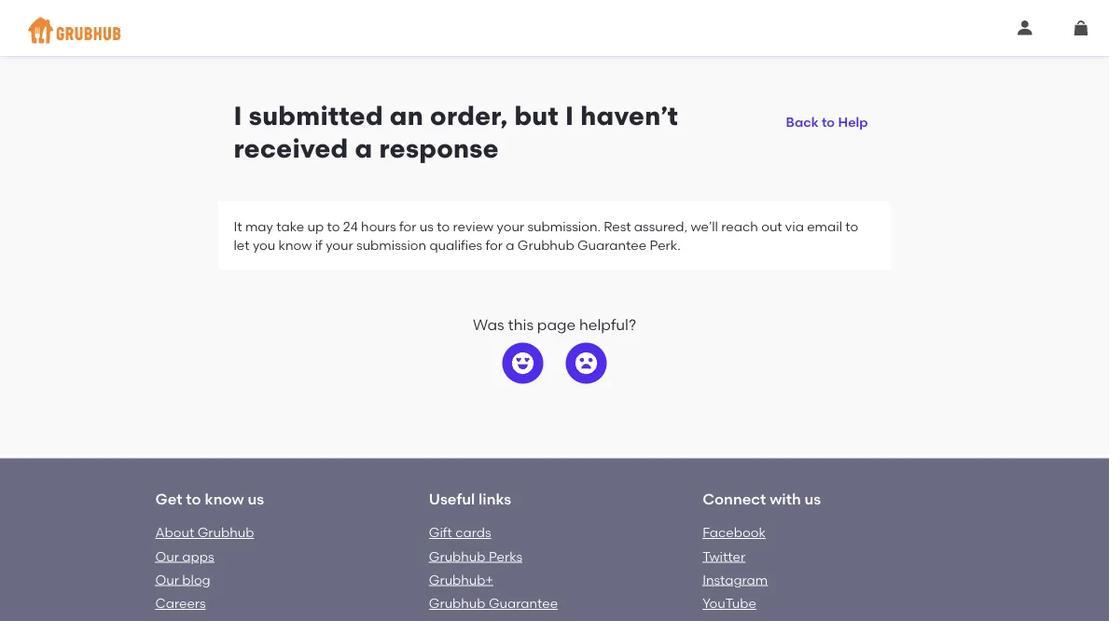 Task type: locate. For each thing, give the bounding box(es) containing it.
2 i from the left
[[566, 100, 574, 132]]

0 vertical spatial for
[[399, 218, 417, 234]]

0 horizontal spatial for
[[399, 218, 417, 234]]

us up about grubhub link
[[248, 490, 264, 508]]

know inside it may take up to 24 hours for us to review your submission. rest assured, we'll reach out via email to let you know if your submission qualifies for a grubhub guarantee perk.
[[279, 237, 312, 253]]

0 vertical spatial know
[[279, 237, 312, 253]]

twitter link
[[703, 549, 746, 565]]

your
[[497, 218, 525, 234], [326, 237, 353, 253]]

it may take up to 24 hours for us to review your submission. rest assured, we'll reach out via email to let you know if your submission qualifies for a grubhub guarantee perk.
[[234, 218, 859, 253]]

a inside it may take up to 24 hours for us to review your submission. rest assured, we'll reach out via email to let you know if your submission qualifies for a grubhub guarantee perk.
[[506, 237, 515, 253]]

perk.
[[650, 237, 681, 253]]

submitted
[[249, 100, 383, 132]]

this page was helpful image
[[512, 352, 534, 375]]

grubhub guarantee link
[[429, 596, 558, 612]]

1 vertical spatial your
[[326, 237, 353, 253]]

order,
[[430, 100, 508, 132]]

0 horizontal spatial your
[[326, 237, 353, 253]]

a down submitted
[[355, 133, 373, 164]]

back to help
[[786, 114, 868, 130]]

youtube link
[[703, 596, 757, 612]]

0 horizontal spatial i
[[234, 100, 242, 132]]

for
[[399, 218, 417, 234], [486, 237, 503, 253]]

up
[[308, 218, 324, 234]]

help
[[838, 114, 868, 130]]

grubhub inside it may take up to 24 hours for us to review your submission. rest assured, we'll reach out via email to let you know if your submission qualifies for a grubhub guarantee perk.
[[518, 237, 575, 253]]

2 small image from the left
[[1074, 21, 1089, 35]]

get to know us
[[155, 490, 264, 508]]

1 horizontal spatial us
[[420, 218, 434, 234]]

0 horizontal spatial know
[[205, 490, 244, 508]]

us
[[420, 218, 434, 234], [248, 490, 264, 508], [805, 490, 821, 508]]

1 vertical spatial a
[[506, 237, 515, 253]]

facebook twitter instagram youtube
[[703, 525, 768, 612]]

1 vertical spatial for
[[486, 237, 503, 253]]

0 vertical spatial guarantee
[[578, 237, 647, 253]]

grubhub logo image
[[28, 12, 121, 49]]

careers
[[155, 596, 206, 612]]

i right but
[[566, 100, 574, 132]]

1 vertical spatial our
[[155, 572, 179, 588]]

us up the qualifies
[[420, 218, 434, 234]]

received
[[234, 133, 349, 164]]

1 i from the left
[[234, 100, 242, 132]]

grubhub inside "about grubhub our apps our                                     blog careers"
[[198, 525, 254, 541]]

grubhub down gift cards link
[[429, 549, 486, 565]]

1 horizontal spatial guarantee
[[578, 237, 647, 253]]

it
[[234, 218, 242, 234]]

reach
[[722, 218, 759, 234]]

0 horizontal spatial guarantee
[[489, 596, 558, 612]]

hours
[[361, 218, 396, 234]]

1 horizontal spatial for
[[486, 237, 503, 253]]

grubhub up "apps"
[[198, 525, 254, 541]]

our
[[155, 549, 179, 565], [155, 572, 179, 588]]

your right if
[[326, 237, 353, 253]]

us right 'with'
[[805, 490, 821, 508]]

0 vertical spatial our
[[155, 549, 179, 565]]

review
[[453, 218, 494, 234]]

our down "about"
[[155, 549, 179, 565]]

your right review
[[497, 218, 525, 234]]

we'll
[[691, 218, 718, 234]]

1 our from the top
[[155, 549, 179, 565]]

facebook
[[703, 525, 766, 541]]

know up about grubhub link
[[205, 490, 244, 508]]

to right email
[[846, 218, 859, 234]]

to
[[822, 114, 835, 130], [327, 218, 340, 234], [437, 218, 450, 234], [846, 218, 859, 234], [186, 490, 201, 508]]

for down review
[[486, 237, 503, 253]]

was
[[473, 316, 505, 334]]

about
[[155, 525, 194, 541]]

our                                     blog link
[[155, 572, 211, 588]]

1 horizontal spatial know
[[279, 237, 312, 253]]

our up careers
[[155, 572, 179, 588]]

1 horizontal spatial small image
[[1074, 21, 1089, 35]]

2 horizontal spatial us
[[805, 490, 821, 508]]

us inside it may take up to 24 hours for us to review your submission. rest assured, we'll reach out via email to let you know if your submission qualifies for a grubhub guarantee perk.
[[420, 218, 434, 234]]

1 vertical spatial guarantee
[[489, 596, 558, 612]]

take
[[276, 218, 304, 234]]

qualifies
[[430, 237, 483, 253]]

know down take
[[279, 237, 312, 253]]

small image
[[1018, 21, 1033, 35], [1074, 21, 1089, 35]]

i up received
[[234, 100, 242, 132]]

know
[[279, 237, 312, 253], [205, 490, 244, 508]]

1 horizontal spatial a
[[506, 237, 515, 253]]

a right the qualifies
[[506, 237, 515, 253]]

1 horizontal spatial i
[[566, 100, 574, 132]]

0 horizontal spatial a
[[355, 133, 373, 164]]

guarantee down perks
[[489, 596, 558, 612]]

0 vertical spatial your
[[497, 218, 525, 234]]

cards
[[456, 525, 492, 541]]

to inside back to help link
[[822, 114, 835, 130]]

0 horizontal spatial us
[[248, 490, 264, 508]]

0 vertical spatial a
[[355, 133, 373, 164]]

grubhub
[[518, 237, 575, 253], [198, 525, 254, 541], [429, 549, 486, 565], [429, 596, 486, 612]]

for up the submission in the top left of the page
[[399, 218, 417, 234]]

but
[[515, 100, 559, 132]]

a
[[355, 133, 373, 164], [506, 237, 515, 253]]

grubhub down grubhub+ link
[[429, 596, 486, 612]]

with
[[770, 490, 801, 508]]

instagram link
[[703, 572, 768, 588]]

i
[[234, 100, 242, 132], [566, 100, 574, 132]]

24
[[343, 218, 358, 234]]

grubhub down submission.
[[518, 237, 575, 253]]

out
[[762, 218, 783, 234]]

0 horizontal spatial small image
[[1018, 21, 1033, 35]]

guarantee down rest
[[578, 237, 647, 253]]

to left help
[[822, 114, 835, 130]]

apps
[[182, 549, 214, 565]]

guarantee
[[578, 237, 647, 253], [489, 596, 558, 612]]



Task type: describe. For each thing, give the bounding box(es) containing it.
this page was not helpful image
[[575, 352, 598, 375]]

get
[[155, 490, 182, 508]]

to left 24
[[327, 218, 340, 234]]

about grubhub our apps our                                     blog careers
[[155, 525, 254, 612]]

to right "get"
[[186, 490, 201, 508]]

youtube
[[703, 596, 757, 612]]

gift cards link
[[429, 525, 492, 541]]

submission.
[[528, 218, 601, 234]]

let
[[234, 237, 250, 253]]

this
[[508, 316, 534, 334]]

gift cards grubhub perks grubhub+ grubhub guarantee
[[429, 525, 558, 612]]

1 small image from the left
[[1018, 21, 1033, 35]]

blog
[[182, 572, 211, 588]]

submission
[[357, 237, 427, 253]]

back
[[786, 114, 819, 130]]

connect with us
[[703, 490, 821, 508]]

via
[[786, 218, 804, 234]]

i submitted an order, but i haven't received a response
[[234, 100, 679, 164]]

assured,
[[634, 218, 688, 234]]

links
[[479, 490, 512, 508]]

an
[[390, 100, 424, 132]]

guarantee inside it may take up to 24 hours for us to review your submission. rest assured, we'll reach out via email to let you know if your submission qualifies for a grubhub guarantee perk.
[[578, 237, 647, 253]]

1 horizontal spatial your
[[497, 218, 525, 234]]

twitter
[[703, 549, 746, 565]]

our apps link
[[155, 549, 214, 565]]

if
[[315, 237, 323, 253]]

guarantee inside gift cards grubhub perks grubhub+ grubhub guarantee
[[489, 596, 558, 612]]

response
[[379, 133, 499, 164]]

facebook link
[[703, 525, 766, 541]]

helpful?
[[580, 316, 637, 334]]

back to help link
[[779, 100, 876, 133]]

gift
[[429, 525, 453, 541]]

was this page helpful?
[[473, 316, 637, 334]]

grubhub+
[[429, 572, 494, 588]]

grubhub perks link
[[429, 549, 523, 565]]

grubhub+ link
[[429, 572, 494, 588]]

page
[[537, 316, 576, 334]]

about grubhub link
[[155, 525, 254, 541]]

a inside i submitted an order, but i haven't received a response
[[355, 133, 373, 164]]

instagram
[[703, 572, 768, 588]]

2 our from the top
[[155, 572, 179, 588]]

rest
[[604, 218, 631, 234]]

email
[[807, 218, 843, 234]]

useful links
[[429, 490, 512, 508]]

to up the qualifies
[[437, 218, 450, 234]]

careers link
[[155, 596, 206, 612]]

1 vertical spatial know
[[205, 490, 244, 508]]

connect
[[703, 490, 766, 508]]

haven't
[[581, 100, 679, 132]]

perks
[[489, 549, 523, 565]]

you
[[253, 237, 275, 253]]

may
[[245, 218, 273, 234]]

useful
[[429, 490, 475, 508]]



Task type: vqa. For each thing, say whether or not it's contained in the screenshot.
Best inside Best Seller Chicken and Shrimp Teriyaki
no



